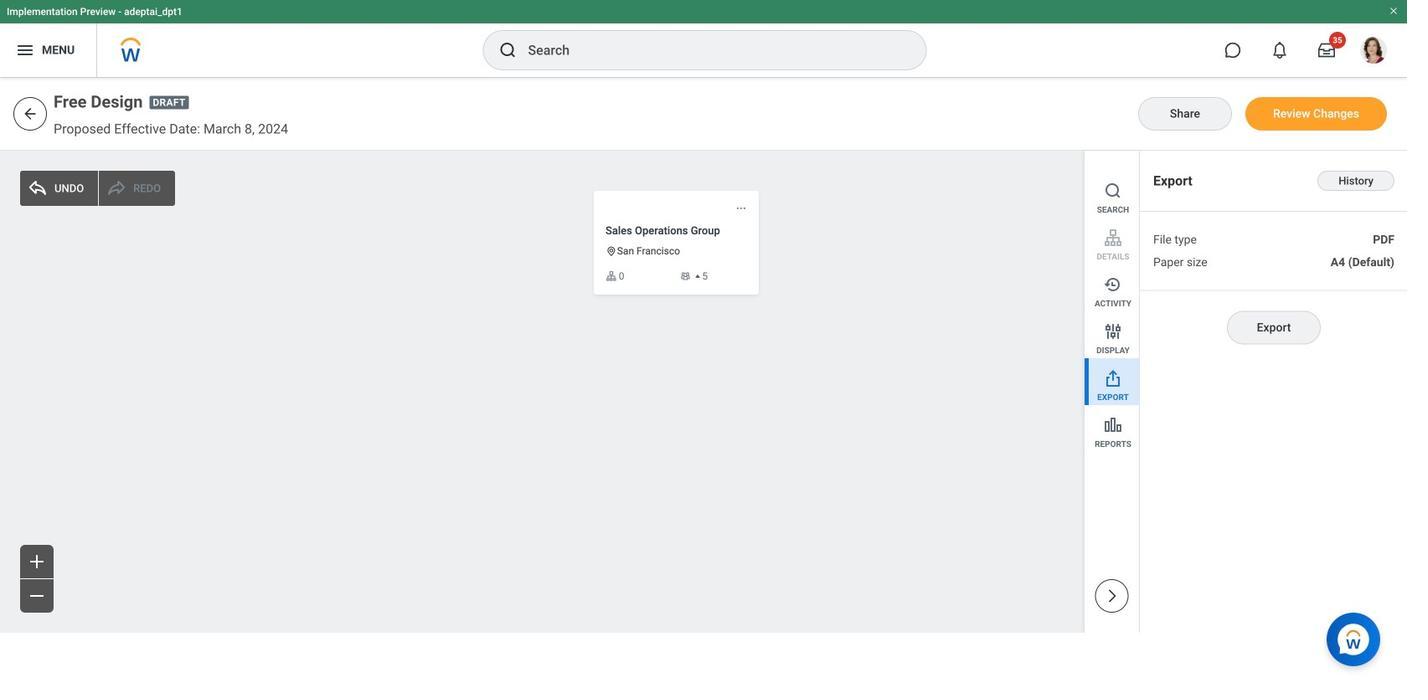 Task type: vqa. For each thing, say whether or not it's contained in the screenshot.
Arrow Left icon
yes



Task type: describe. For each thing, give the bounding box(es) containing it.
arrow left image
[[22, 106, 39, 122]]

Search Workday  search field
[[528, 32, 892, 69]]

undo l image
[[28, 178, 48, 199]]

profile logan mcneil image
[[1361, 37, 1387, 67]]

inbox large image
[[1319, 42, 1335, 59]]

notifications large image
[[1272, 42, 1289, 59]]

close environment banner image
[[1389, 6, 1399, 16]]

undo r image
[[107, 178, 127, 199]]

plus image
[[27, 552, 47, 572]]



Task type: locate. For each thing, give the bounding box(es) containing it.
org chart image
[[606, 271, 617, 282]]

search image
[[498, 40, 518, 60]]

banner
[[0, 0, 1408, 77]]

related actions image
[[736, 203, 747, 214]]

caret up image
[[693, 272, 702, 281]]

chevron right image
[[1104, 588, 1121, 605]]

location image
[[606, 246, 617, 257]]

contact card matrix manager image
[[680, 271, 691, 282]]

justify image
[[15, 40, 35, 60]]

menu
[[1085, 151, 1139, 452]]

minus image
[[27, 586, 47, 607]]



